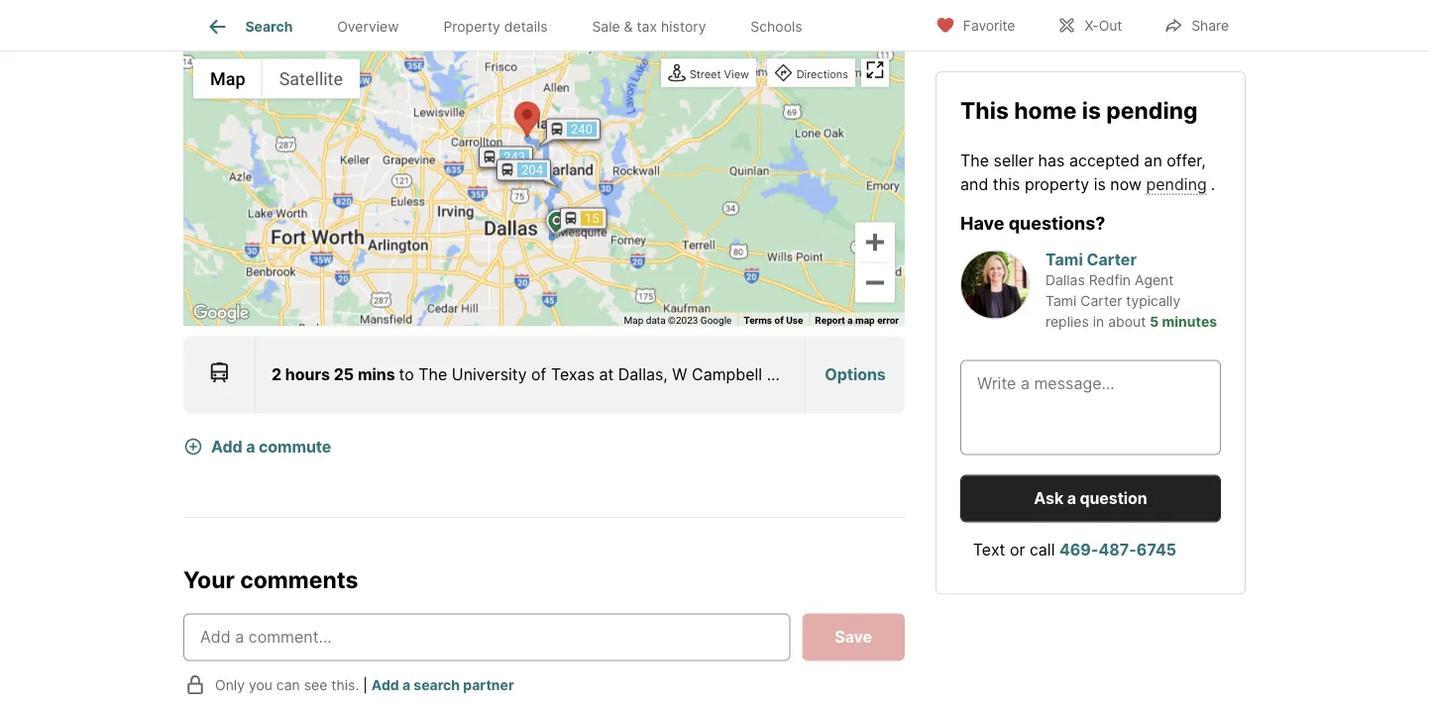 Task type: vqa. For each thing, say whether or not it's contained in the screenshot.
Schools
yes



Task type: locate. For each thing, give the bounding box(es) containing it.
map
[[210, 69, 245, 89], [624, 315, 644, 326]]

the
[[960, 150, 989, 170], [419, 366, 447, 385]]

property
[[1025, 174, 1089, 194]]

menu bar
[[193, 59, 360, 99]]

Add a comment... text field
[[200, 626, 773, 650]]

text
[[973, 540, 1005, 560]]

in
[[1093, 313, 1104, 330]]

typically
[[1126, 293, 1181, 309]]

of left use
[[775, 315, 784, 326]]

carter for tami carter dallas redfin agent
[[1087, 250, 1137, 269]]

Write a message... text field
[[977, 372, 1204, 443]]

1 vertical spatial carter
[[1081, 293, 1122, 309]]

0 vertical spatial tami
[[1046, 250, 1083, 269]]

of left "texas"
[[531, 366, 547, 385]]

1 tami from the top
[[1046, 250, 1083, 269]]

the up and
[[960, 150, 989, 170]]

0 vertical spatial carter
[[1087, 250, 1137, 269]]

minutes
[[1162, 313, 1217, 330]]

data
[[646, 315, 666, 326]]

pending up an
[[1106, 96, 1198, 124]]

240
[[571, 122, 593, 137]]

1 horizontal spatial map
[[624, 315, 644, 326]]

tami inside tami carter typically replies in about
[[1046, 293, 1077, 309]]

this
[[960, 96, 1009, 124]]

report a map error
[[815, 315, 899, 326]]

of
[[775, 315, 784, 326], [531, 366, 547, 385]]

ask a question button
[[960, 475, 1221, 523]]

home
[[1014, 96, 1077, 124]]

1 vertical spatial add
[[372, 677, 399, 694]]

2
[[272, 366, 282, 385]]

at
[[599, 366, 614, 385]]

call
[[1030, 540, 1055, 560]]

carter inside tami carter dallas redfin agent
[[1087, 250, 1137, 269]]

pending down offer,
[[1146, 174, 1207, 194]]

is right home
[[1082, 96, 1101, 124]]

a right ask
[[1067, 489, 1076, 508]]

add left "commute"
[[211, 437, 242, 457]]

menu bar containing map
[[193, 59, 360, 99]]

about
[[1108, 313, 1146, 330]]

a inside button
[[1067, 489, 1076, 508]]

map data ©2023 google
[[624, 315, 732, 326]]

usa
[[917, 366, 950, 385]]

has
[[1038, 150, 1065, 170]]

is inside the seller has accepted an offer, and this property is now
[[1094, 174, 1106, 194]]

property details
[[443, 18, 548, 35]]

can
[[276, 677, 300, 694]]

carter inside tami carter typically replies in about
[[1081, 293, 1122, 309]]

tami down dallas
[[1046, 293, 1077, 309]]

x-out button
[[1040, 4, 1139, 45]]

469-
[[1059, 540, 1099, 560]]

tx,
[[888, 366, 913, 385]]

mins
[[358, 366, 395, 385]]

pending
[[1106, 96, 1198, 124], [1146, 174, 1207, 194]]

map left the data
[[624, 315, 644, 326]]

comments
[[240, 566, 358, 594]]

0 horizontal spatial map
[[210, 69, 245, 89]]

directions button
[[770, 61, 853, 88]]

street
[[690, 68, 721, 81]]

only you can see this.
[[215, 677, 359, 694]]

carter up in
[[1081, 293, 1122, 309]]

0 vertical spatial is
[[1082, 96, 1101, 124]]

2 hours 25 mins to the university of texas at dallas, w campbell rd, richardson, tx, usa
[[272, 366, 950, 385]]

dallas
[[1046, 272, 1085, 289]]

0 vertical spatial map
[[210, 69, 245, 89]]

0 vertical spatial add
[[211, 437, 242, 457]]

dallas redfin agenttami carter image
[[960, 250, 1030, 319]]

favorite
[[963, 17, 1015, 34]]

richardson,
[[796, 366, 884, 385]]

replies
[[1046, 313, 1089, 330]]

&
[[624, 18, 633, 35]]

rd,
[[767, 366, 791, 385]]

0 vertical spatial the
[[960, 150, 989, 170]]

report
[[815, 315, 845, 326]]

property details tab
[[421, 3, 570, 51]]

have questions?
[[960, 212, 1106, 234]]

1 horizontal spatial the
[[960, 150, 989, 170]]

sale & tax history
[[592, 18, 706, 35]]

commute
[[259, 437, 331, 457]]

carter up redfin
[[1087, 250, 1137, 269]]

map inside 'popup button'
[[210, 69, 245, 89]]

1 vertical spatial of
[[531, 366, 547, 385]]

google
[[701, 315, 732, 326]]

0 vertical spatial pending
[[1106, 96, 1198, 124]]

tami up dallas
[[1046, 250, 1083, 269]]

map down search link
[[210, 69, 245, 89]]

a inside "button"
[[246, 437, 255, 457]]

schools tab
[[728, 3, 825, 51]]

1 vertical spatial map
[[624, 315, 644, 326]]

469-487-6745 link
[[1059, 540, 1177, 560]]

the right to
[[419, 366, 447, 385]]

0 horizontal spatial add
[[211, 437, 242, 457]]

overview
[[337, 18, 399, 35]]

report a map error link
[[815, 315, 899, 326]]

carter
[[1087, 250, 1137, 269], [1081, 293, 1122, 309]]

text or call 469-487-6745
[[973, 540, 1177, 560]]

add right |
[[372, 677, 399, 694]]

is down accepted
[[1094, 174, 1106, 194]]

this home is pending
[[960, 96, 1198, 124]]

property
[[443, 18, 500, 35]]

1 vertical spatial is
[[1094, 174, 1106, 194]]

agent
[[1135, 272, 1174, 289]]

use
[[786, 315, 803, 326]]

search
[[414, 677, 460, 694]]

a for ask
[[1067, 489, 1076, 508]]

2 tami from the top
[[1046, 293, 1077, 309]]

tami
[[1046, 250, 1083, 269], [1046, 293, 1077, 309]]

favorite button
[[919, 4, 1032, 45]]

add a commute button
[[183, 424, 363, 470]]

accepted
[[1069, 150, 1140, 170]]

tami inside tami carter dallas redfin agent
[[1046, 250, 1083, 269]]

hours
[[285, 366, 330, 385]]

your
[[183, 566, 235, 594]]

out
[[1099, 17, 1122, 34]]

is
[[1082, 96, 1101, 124], [1094, 174, 1106, 194]]

6745
[[1137, 540, 1177, 560]]

save
[[835, 628, 872, 648]]

a left map
[[848, 315, 853, 326]]

|
[[363, 677, 368, 694]]

0 horizontal spatial of
[[531, 366, 547, 385]]

x-out
[[1085, 17, 1122, 34]]

a
[[848, 315, 853, 326], [246, 437, 255, 457], [1067, 489, 1076, 508], [402, 677, 410, 694]]

to
[[399, 366, 414, 385]]

sale & tax history tab
[[570, 3, 728, 51]]

tab list
[[183, 0, 841, 51]]

map for map
[[210, 69, 245, 89]]

google image
[[188, 301, 254, 327]]

1 vertical spatial the
[[419, 366, 447, 385]]

ask
[[1034, 489, 1064, 508]]

a left "commute"
[[246, 437, 255, 457]]

0 vertical spatial of
[[775, 315, 784, 326]]

1 vertical spatial tami
[[1046, 293, 1077, 309]]



Task type: describe. For each thing, give the bounding box(es) containing it.
tami for tami carter typically replies in about
[[1046, 293, 1077, 309]]

.
[[1211, 174, 1215, 194]]

only
[[215, 677, 245, 694]]

this
[[993, 174, 1020, 194]]

x-
[[1085, 17, 1099, 34]]

details
[[504, 18, 548, 35]]

243
[[504, 150, 525, 165]]

1 horizontal spatial add
[[372, 677, 399, 694]]

you
[[249, 677, 272, 694]]

add inside "button"
[[211, 437, 242, 457]]

overview tab
[[315, 3, 421, 51]]

tab list containing search
[[183, 0, 841, 51]]

tax
[[637, 18, 657, 35]]

have
[[960, 212, 1005, 234]]

the inside the seller has accepted an offer, and this property is now
[[960, 150, 989, 170]]

dallas,
[[618, 366, 668, 385]]

university
[[452, 366, 527, 385]]

options
[[825, 366, 886, 385]]

options button
[[806, 340, 905, 411]]

add a commute
[[211, 437, 331, 457]]

w
[[672, 366, 687, 385]]

save button
[[802, 615, 905, 662]]

satellite
[[279, 69, 343, 89]]

offer,
[[1167, 150, 1206, 170]]

error
[[877, 315, 899, 326]]

and
[[960, 174, 988, 194]]

tami carter dallas redfin agent
[[1046, 250, 1174, 289]]

sale
[[592, 18, 620, 35]]

schools
[[751, 18, 802, 35]]

a for report
[[848, 315, 853, 326]]

view
[[724, 68, 749, 81]]

satellite button
[[262, 59, 360, 99]]

map region
[[172, 0, 934, 327]]

5
[[1150, 313, 1159, 330]]

see
[[304, 677, 327, 694]]

204
[[521, 163, 543, 178]]

a for add
[[246, 437, 255, 457]]

share button
[[1147, 4, 1246, 45]]

the seller has accepted an offer, and this property is now
[[960, 150, 1206, 194]]

tami carter link
[[1046, 250, 1137, 269]]

this.
[[331, 677, 359, 694]]

carter for tami carter typically replies in about
[[1081, 293, 1122, 309]]

campbell
[[692, 366, 762, 385]]

terms
[[744, 315, 772, 326]]

©2023
[[668, 315, 698, 326]]

search link
[[206, 15, 293, 39]]

an
[[1144, 150, 1162, 170]]

question
[[1080, 489, 1147, 508]]

or
[[1010, 540, 1025, 560]]

questions?
[[1009, 212, 1106, 234]]

map for map data ©2023 google
[[624, 315, 644, 326]]

map
[[855, 315, 875, 326]]

tami carter typically replies in about
[[1046, 293, 1181, 330]]

1 vertical spatial pending
[[1146, 174, 1207, 194]]

now
[[1110, 174, 1142, 194]]

0 horizontal spatial the
[[419, 366, 447, 385]]

texas
[[551, 366, 595, 385]]

tami for tami carter dallas redfin agent
[[1046, 250, 1083, 269]]

487-
[[1099, 540, 1137, 560]]

add a search partner button
[[372, 677, 514, 694]]

ask a question
[[1034, 489, 1147, 508]]

5 minutes
[[1150, 313, 1217, 330]]

partner
[[463, 677, 514, 694]]

street view
[[690, 68, 749, 81]]

a left 'search'
[[402, 677, 410, 694]]

history
[[661, 18, 706, 35]]

15
[[585, 211, 599, 226]]

map button
[[193, 59, 262, 99]]

| add a search partner
[[363, 677, 514, 694]]

pending .
[[1146, 174, 1215, 194]]

directions
[[797, 68, 848, 81]]

street view button
[[663, 61, 754, 88]]

1 horizontal spatial of
[[775, 315, 784, 326]]

seller
[[994, 150, 1034, 170]]

pending link
[[1146, 174, 1207, 194]]

terms of use
[[744, 315, 803, 326]]



